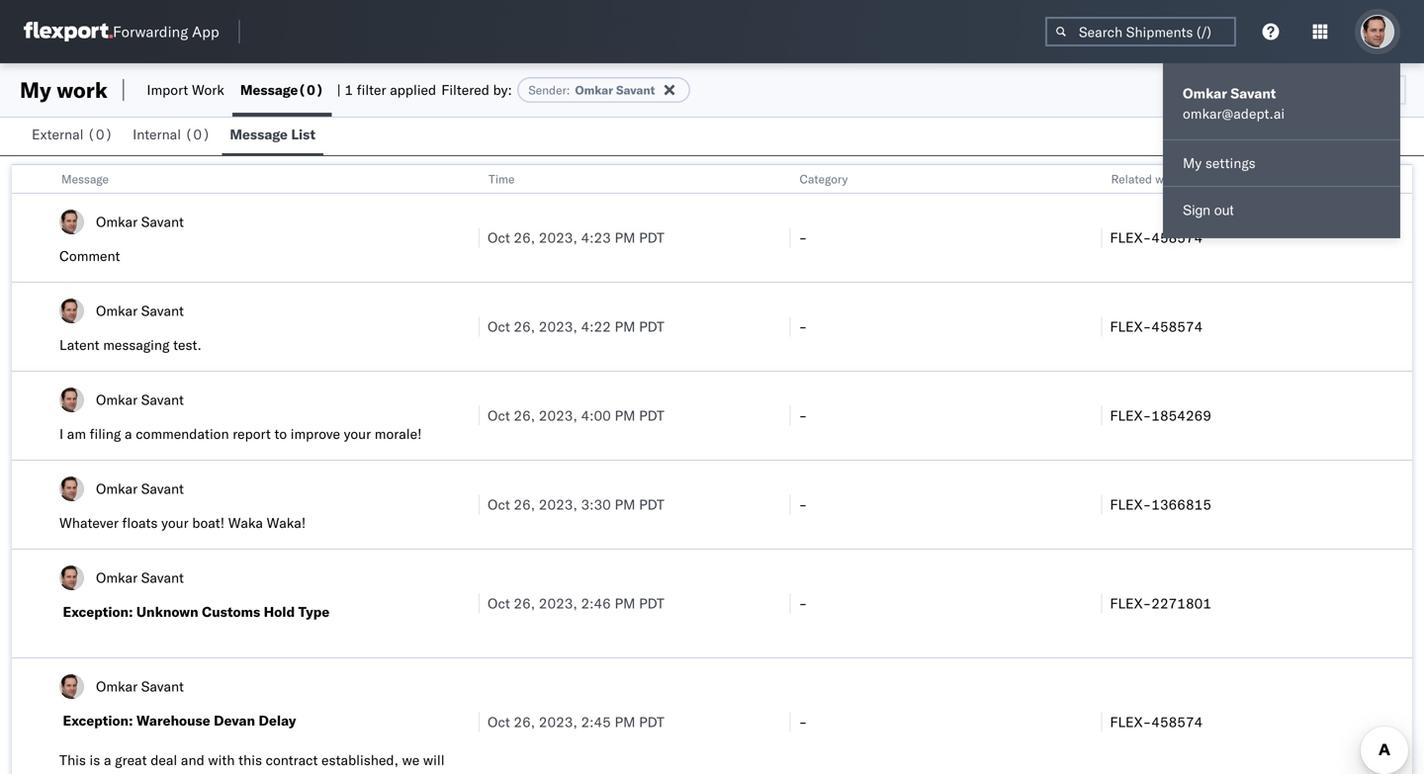 Task type: locate. For each thing, give the bounding box(es) containing it.
-
[[799, 229, 808, 246], [799, 318, 808, 335], [799, 407, 808, 424], [799, 496, 808, 513], [799, 595, 808, 612], [799, 714, 808, 731]]

import work button
[[139, 63, 232, 117]]

6 pdt from the top
[[639, 714, 665, 731]]

pm for 4:22
[[615, 318, 636, 335]]

4 omkar savant from the top
[[96, 480, 184, 498]]

app
[[192, 22, 219, 41]]

2023, for 3:30
[[539, 496, 578, 513]]

time
[[489, 172, 515, 186]]

oct down time
[[488, 229, 510, 246]]

flex- 458574
[[1110, 229, 1203, 246], [1110, 318, 1203, 335], [1110, 714, 1203, 731]]

by:
[[493, 81, 512, 98]]

- for oct 26, 2023, 3:30 pm pdt
[[799, 496, 808, 513]]

1 pm from the top
[[615, 229, 636, 246]]

oct left 2:45
[[488, 714, 510, 731]]

1 horizontal spatial my
[[1183, 154, 1202, 172]]

(0) right internal
[[185, 126, 211, 143]]

pm right 4:22
[[615, 318, 636, 335]]

2023, for 4:23
[[539, 229, 578, 246]]

savant for oct 26, 2023, 4:00 pm pdt
[[141, 391, 184, 409]]

1 vertical spatial work
[[1156, 172, 1181, 186]]

2 flex- 458574 from the top
[[1110, 318, 1203, 335]]

omkar down floats
[[96, 569, 138, 587]]

oct for oct 26, 2023, 3:30 pm pdt
[[488, 496, 510, 513]]

oct 26, 2023, 2:46 pm pdt
[[488, 595, 665, 612]]

26, left 2:46
[[514, 595, 535, 612]]

oct left 2:46
[[488, 595, 510, 612]]

a
[[125, 425, 132, 443], [104, 752, 111, 769]]

external
[[32, 126, 84, 143]]

pm right 2:46
[[615, 595, 636, 612]]

6 oct from the top
[[488, 714, 510, 731]]

1 - from the top
[[799, 229, 808, 246]]

savant for oct 26, 2023, 4:22 pm pdt
[[141, 302, 184, 320]]

forwarding app link
[[24, 22, 219, 42]]

related
[[1111, 172, 1152, 186]]

forwarding
[[113, 22, 188, 41]]

3 omkar savant from the top
[[96, 391, 184, 409]]

work up the external (0)
[[57, 76, 108, 103]]

pm right '4:23'
[[615, 229, 636, 246]]

pm for 4:23
[[615, 229, 636, 246]]

message list button
[[222, 117, 324, 155]]

3 flex- from the top
[[1110, 407, 1152, 424]]

26, for oct 26, 2023, 3:30 pm pdt
[[514, 496, 535, 513]]

oct 26, 2023, 3:30 pm pdt
[[488, 496, 665, 513]]

2023, for 4:22
[[539, 318, 578, 335]]

oct 26, 2023, 4:00 pm pdt
[[488, 407, 665, 424]]

0 vertical spatial message
[[240, 81, 298, 98]]

1 resize handle column header from the left
[[455, 165, 479, 775]]

work for my
[[57, 76, 108, 103]]

omkar for oct 26, 2023, 2:46 pm pdt
[[96, 569, 138, 587]]

savant inside omkar savant omkar@adept.ai
[[1231, 85, 1277, 102]]

2023, left 2:45
[[539, 714, 578, 731]]

4:00
[[581, 407, 611, 424]]

your left morale!
[[344, 425, 371, 443]]

1 pdt from the top
[[639, 229, 665, 246]]

established,
[[322, 752, 399, 769]]

sign out
[[1183, 203, 1234, 218]]

omkar savant up warehouse
[[96, 678, 184, 696]]

6 flex- from the top
[[1110, 714, 1152, 731]]

26, left 2:45
[[514, 714, 535, 731]]

report
[[233, 425, 271, 443]]

(0) for message (0)
[[298, 81, 324, 98]]

4 resize handle column header from the left
[[1389, 165, 1413, 775]]

458574
[[1152, 229, 1203, 246], [1152, 318, 1203, 335], [1152, 714, 1203, 731]]

2 pm from the top
[[615, 318, 636, 335]]

savant up the whatever floats your boat! waka waka!
[[141, 480, 184, 498]]

omkar savant up unknown at the bottom left of the page
[[96, 569, 184, 587]]

savant up test.
[[141, 302, 184, 320]]

5 flex- from the top
[[1110, 595, 1152, 612]]

savant up omkar@adept.ai
[[1231, 85, 1277, 102]]

2 - from the top
[[799, 318, 808, 335]]

2023, for 4:00
[[539, 407, 578, 424]]

omkar up the comment
[[96, 213, 138, 231]]

2 exception: from the top
[[63, 712, 133, 730]]

0 vertical spatial my
[[20, 76, 51, 103]]

exception: for exception: unknown customs hold type
[[63, 604, 133, 621]]

(0)
[[298, 81, 324, 98], [87, 126, 113, 143], [185, 126, 211, 143]]

omkar
[[575, 83, 613, 97], [1183, 85, 1228, 102], [96, 213, 138, 231], [96, 302, 138, 320], [96, 391, 138, 409], [96, 480, 138, 498], [96, 569, 138, 587], [96, 678, 138, 696]]

0 vertical spatial 458574
[[1152, 229, 1203, 246]]

4 oct from the top
[[488, 496, 510, 513]]

2 vertical spatial flex- 458574
[[1110, 714, 1203, 731]]

2023, left 3:30
[[539, 496, 578, 513]]

2 resize handle column header from the left
[[766, 165, 790, 775]]

4 pm from the top
[[615, 496, 636, 513]]

0 vertical spatial your
[[344, 425, 371, 443]]

pm right 3:30
[[615, 496, 636, 513]]

exception: up is
[[63, 712, 133, 730]]

test.
[[173, 336, 202, 354]]

26, left 4:22
[[514, 318, 535, 335]]

458574 for oct 26, 2023, 4:23 pm pdt
[[1152, 229, 1203, 246]]

omkar for oct 26, 2023, 4:23 pm pdt
[[96, 213, 138, 231]]

2 oct from the top
[[488, 318, 510, 335]]

import work
[[147, 81, 224, 98]]

0 vertical spatial work
[[57, 76, 108, 103]]

0 horizontal spatial (0)
[[87, 126, 113, 143]]

oct left 4:00 at the bottom
[[488, 407, 510, 424]]

flex- 458574 for oct 26, 2023, 4:23 pm pdt
[[1110, 229, 1203, 246]]

1 oct from the top
[[488, 229, 510, 246]]

3 pdt from the top
[[639, 407, 665, 424]]

1 vertical spatial your
[[161, 514, 189, 532]]

5 26, from the top
[[514, 595, 535, 612]]

(0) right external at the left of page
[[87, 126, 113, 143]]

pdt right 4:22
[[639, 318, 665, 335]]

0 horizontal spatial my
[[20, 76, 51, 103]]

1 458574 from the top
[[1152, 229, 1203, 246]]

pdt for oct 26, 2023, 4:00 pm pdt
[[639, 407, 665, 424]]

is
[[90, 752, 100, 769]]

omkar savant omkar@adept.ai
[[1183, 85, 1285, 122]]

message for list
[[230, 126, 288, 143]]

1 horizontal spatial (0)
[[185, 126, 211, 143]]

whatever floats your boat! waka waka!
[[59, 514, 306, 532]]

5 pdt from the top
[[639, 595, 665, 612]]

pm
[[615, 229, 636, 246], [615, 318, 636, 335], [615, 407, 636, 424], [615, 496, 636, 513], [615, 595, 636, 612], [615, 714, 636, 731]]

message down external (0) button
[[61, 172, 109, 186]]

my up external at the left of page
[[20, 76, 51, 103]]

resize handle column header for time
[[766, 165, 790, 775]]

26, left 3:30
[[514, 496, 535, 513]]

5 omkar savant from the top
[[96, 569, 184, 587]]

26, for oct 26, 2023, 4:22 pm pdt
[[514, 318, 535, 335]]

3 oct from the top
[[488, 407, 510, 424]]

2023, left 2:46
[[539, 595, 578, 612]]

settings
[[1206, 154, 1256, 172]]

4:23
[[581, 229, 611, 246]]

0 vertical spatial flex- 458574
[[1110, 229, 1203, 246]]

3 resize handle column header from the left
[[1078, 165, 1101, 775]]

work right related
[[1156, 172, 1181, 186]]

flex- 1854269
[[1110, 407, 1212, 424]]

oct left 3:30
[[488, 496, 510, 513]]

1 horizontal spatial a
[[125, 425, 132, 443]]

2023, left '4:23'
[[539, 229, 578, 246]]

1 vertical spatial a
[[104, 752, 111, 769]]

oct
[[488, 229, 510, 246], [488, 318, 510, 335], [488, 407, 510, 424], [488, 496, 510, 513], [488, 595, 510, 612], [488, 714, 510, 731]]

pm for 2:46
[[615, 595, 636, 612]]

omkar savant up floats
[[96, 480, 184, 498]]

flex- for oct 26, 2023, 4:00 pm pdt
[[1110, 407, 1152, 424]]

omkar up warehouse
[[96, 678, 138, 696]]

1 vertical spatial exception:
[[63, 712, 133, 730]]

oct for oct 26, 2023, 2:46 pm pdt
[[488, 595, 510, 612]]

external (0) button
[[24, 117, 125, 155]]

omkar up floats
[[96, 480, 138, 498]]

omkar savant up messaging
[[96, 302, 184, 320]]

sign out button
[[1163, 191, 1401, 231]]

my work
[[20, 76, 108, 103]]

waka
[[228, 514, 263, 532]]

2 pdt from the top
[[639, 318, 665, 335]]

savant
[[616, 83, 655, 97], [1231, 85, 1277, 102], [141, 213, 184, 231], [141, 302, 184, 320], [141, 391, 184, 409], [141, 480, 184, 498], [141, 569, 184, 587], [141, 678, 184, 696]]

0 vertical spatial exception:
[[63, 604, 133, 621]]

type
[[298, 604, 330, 621]]

1 omkar savant from the top
[[96, 213, 184, 231]]

1 26, from the top
[[514, 229, 535, 246]]

work for related
[[1156, 172, 1181, 186]]

sender
[[529, 83, 567, 97]]

omkar savant up the comment
[[96, 213, 184, 231]]

1 exception: from the top
[[63, 604, 133, 621]]

pm right 4:00 at the bottom
[[615, 407, 636, 424]]

26,
[[514, 229, 535, 246], [514, 318, 535, 335], [514, 407, 535, 424], [514, 496, 535, 513], [514, 595, 535, 612], [514, 714, 535, 731]]

my
[[20, 76, 51, 103], [1183, 154, 1202, 172]]

4 flex- from the top
[[1110, 496, 1152, 513]]

pdt right 2:45
[[639, 714, 665, 731]]

oct left 4:22
[[488, 318, 510, 335]]

omkar savant up filing
[[96, 391, 184, 409]]

pm for 4:00
[[615, 407, 636, 424]]

pdt right 2:46
[[639, 595, 665, 612]]

2023, left 4:00 at the bottom
[[539, 407, 578, 424]]

message up message list
[[240, 81, 298, 98]]

flexport. image
[[24, 22, 113, 42]]

internal (0) button
[[125, 117, 222, 155]]

omkar up latent messaging test.
[[96, 302, 138, 320]]

your
[[344, 425, 371, 443], [161, 514, 189, 532]]

savant down internal (0) button
[[141, 213, 184, 231]]

omkar up omkar@adept.ai
[[1183, 85, 1228, 102]]

pdt right '4:23'
[[639, 229, 665, 246]]

26, left 4:00 at the bottom
[[514, 407, 535, 424]]

omkar for oct 26, 2023, 2:45 pm pdt
[[96, 678, 138, 696]]

savant for oct 26, 2023, 4:23 pm pdt
[[141, 213, 184, 231]]

5 - from the top
[[799, 595, 808, 612]]

3 26, from the top
[[514, 407, 535, 424]]

your left boat!
[[161, 514, 189, 532]]

morale!
[[375, 425, 422, 443]]

pdt right 3:30
[[639, 496, 665, 513]]

(0) for internal (0)
[[185, 126, 211, 143]]

4 pdt from the top
[[639, 496, 665, 513]]

4:22
[[581, 318, 611, 335]]

exception:
[[63, 604, 133, 621], [63, 712, 133, 730]]

omkar savant for latent
[[96, 302, 184, 320]]

3 flex- 458574 from the top
[[1110, 714, 1203, 731]]

omkar right :
[[575, 83, 613, 97]]

with
[[208, 752, 235, 769]]

1366815
[[1152, 496, 1212, 513]]

applied
[[390, 81, 437, 98]]

savant right :
[[616, 83, 655, 97]]

5 pm from the top
[[615, 595, 636, 612]]

2 horizontal spatial (0)
[[298, 81, 324, 98]]

am
[[67, 425, 86, 443]]

(0) left |
[[298, 81, 324, 98]]

26, down time
[[514, 229, 535, 246]]

savant up unknown at the bottom left of the page
[[141, 569, 184, 587]]

2023, for 2:46
[[539, 595, 578, 612]]

message inside button
[[230, 126, 288, 143]]

message left list
[[230, 126, 288, 143]]

3 pm from the top
[[615, 407, 636, 424]]

sign
[[1183, 203, 1211, 218]]

3 - from the top
[[799, 407, 808, 424]]

1 vertical spatial my
[[1183, 154, 1202, 172]]

1 vertical spatial message
[[230, 126, 288, 143]]

2 flex- from the top
[[1110, 318, 1152, 335]]

0 horizontal spatial work
[[57, 76, 108, 103]]

6 omkar savant from the top
[[96, 678, 184, 696]]

pm right 2:45
[[615, 714, 636, 731]]

5 oct from the top
[[488, 595, 510, 612]]

1 vertical spatial 458574
[[1152, 318, 1203, 335]]

pm for 3:30
[[615, 496, 636, 513]]

a right is
[[104, 752, 111, 769]]

2 458574 from the top
[[1152, 318, 1203, 335]]

4 2023, from the top
[[539, 496, 578, 513]]

6 pm from the top
[[615, 714, 636, 731]]

savant up commendation on the bottom of the page
[[141, 391, 184, 409]]

savant up warehouse
[[141, 678, 184, 696]]

2 vertical spatial 458574
[[1152, 714, 1203, 731]]

flex- for oct 26, 2023, 3:30 pm pdt
[[1110, 496, 1152, 513]]

4 - from the top
[[799, 496, 808, 513]]

2 omkar savant from the top
[[96, 302, 184, 320]]

4 26, from the top
[[514, 496, 535, 513]]

6 26, from the top
[[514, 714, 535, 731]]

2023, left 4:22
[[539, 318, 578, 335]]

5 2023, from the top
[[539, 595, 578, 612]]

oct 26, 2023, 4:22 pm pdt
[[488, 318, 665, 335]]

3 458574 from the top
[[1152, 714, 1203, 731]]

2023,
[[539, 229, 578, 246], [539, 318, 578, 335], [539, 407, 578, 424], [539, 496, 578, 513], [539, 595, 578, 612], [539, 714, 578, 731]]

work
[[57, 76, 108, 103], [1156, 172, 1181, 186]]

2 26, from the top
[[514, 318, 535, 335]]

external (0)
[[32, 126, 113, 143]]

a right filing
[[125, 425, 132, 443]]

6 - from the top
[[799, 714, 808, 731]]

6 2023, from the top
[[539, 714, 578, 731]]

2:45
[[581, 714, 611, 731]]

my left settings
[[1183, 154, 1202, 172]]

resize handle column header
[[455, 165, 479, 775], [766, 165, 790, 775], [1078, 165, 1101, 775], [1389, 165, 1413, 775]]

omkar inside omkar savant omkar@adept.ai
[[1183, 85, 1228, 102]]

latent
[[59, 336, 99, 354]]

3 2023, from the top
[[539, 407, 578, 424]]

1 flex- from the top
[[1110, 229, 1152, 246]]

| 1 filter applied filtered by:
[[337, 81, 512, 98]]

pdt right 4:00 at the bottom
[[639, 407, 665, 424]]

import
[[147, 81, 188, 98]]

(0) for external (0)
[[87, 126, 113, 143]]

message
[[240, 81, 298, 98], [230, 126, 288, 143], [61, 172, 109, 186]]

2 2023, from the top
[[539, 318, 578, 335]]

flex- for oct 26, 2023, 4:23 pm pdt
[[1110, 229, 1152, 246]]

will
[[423, 752, 445, 769]]

1 vertical spatial flex- 458574
[[1110, 318, 1203, 335]]

omkar up filing
[[96, 391, 138, 409]]

- for oct 26, 2023, 2:45 pm pdt
[[799, 714, 808, 731]]

1 horizontal spatial work
[[1156, 172, 1181, 186]]

1 flex- 458574 from the top
[[1110, 229, 1203, 246]]

1 2023, from the top
[[539, 229, 578, 246]]

exception: left unknown at the bottom left of the page
[[63, 604, 133, 621]]

related work item/shipment
[[1111, 172, 1266, 186]]



Task type: describe. For each thing, give the bounding box(es) containing it.
commendation
[[136, 425, 229, 443]]

and
[[181, 752, 205, 769]]

unknown
[[136, 604, 199, 621]]

category
[[800, 172, 848, 186]]

exception: warehouse devan delay
[[63, 712, 296, 730]]

flex- 2271801
[[1110, 595, 1212, 612]]

sender : omkar savant
[[529, 83, 655, 97]]

458574 for oct 26, 2023, 4:22 pm pdt
[[1152, 318, 1203, 335]]

savant for oct 26, 2023, 3:30 pm pdt
[[141, 480, 184, 498]]

list
[[291, 126, 316, 143]]

deal
[[151, 752, 177, 769]]

my settings link
[[1163, 144, 1401, 182]]

omkar for oct 26, 2023, 4:00 pm pdt
[[96, 391, 138, 409]]

- for oct 26, 2023, 4:23 pm pdt
[[799, 229, 808, 246]]

boat!
[[192, 514, 225, 532]]

my settings
[[1183, 154, 1256, 172]]

26, for oct 26, 2023, 4:00 pm pdt
[[514, 407, 535, 424]]

oct 26, 2023, 2:45 pm pdt
[[488, 714, 665, 731]]

to
[[274, 425, 287, 443]]

i
[[59, 425, 63, 443]]

waka!
[[267, 514, 306, 532]]

pdt for oct 26, 2023, 2:45 pm pdt
[[639, 714, 665, 731]]

exception: unknown customs hold type
[[63, 604, 330, 621]]

oct for oct 26, 2023, 2:45 pm pdt
[[488, 714, 510, 731]]

this is a great deal and with this contract established, we will
[[59, 752, 445, 769]]

messaging
[[103, 336, 170, 354]]

pdt for oct 26, 2023, 3:30 pm pdt
[[639, 496, 665, 513]]

exception: for exception: warehouse devan delay
[[63, 712, 133, 730]]

great
[[115, 752, 147, 769]]

omkar savant for exception:
[[96, 569, 184, 587]]

resize handle column header for category
[[1078, 165, 1101, 775]]

hold
[[264, 604, 295, 621]]

1854269
[[1152, 407, 1212, 424]]

flex- 1366815
[[1110, 496, 1212, 513]]

Search Shipments (/) text field
[[1046, 17, 1237, 46]]

pm for 2:45
[[615, 714, 636, 731]]

omkar@adept.ai
[[1183, 105, 1285, 122]]

omkar savant for whatever
[[96, 480, 184, 498]]

oct for oct 26, 2023, 4:23 pm pdt
[[488, 229, 510, 246]]

omkar for oct 26, 2023, 3:30 pm pdt
[[96, 480, 138, 498]]

internal
[[133, 126, 181, 143]]

filter
[[357, 81, 386, 98]]

2:46
[[581, 595, 611, 612]]

2 vertical spatial message
[[61, 172, 109, 186]]

this
[[59, 752, 86, 769]]

whatever
[[59, 514, 119, 532]]

oct for oct 26, 2023, 4:22 pm pdt
[[488, 318, 510, 335]]

work
[[192, 81, 224, 98]]

flex- 458574 for oct 26, 2023, 4:22 pm pdt
[[1110, 318, 1203, 335]]

3:30
[[581, 496, 611, 513]]

0 horizontal spatial your
[[161, 514, 189, 532]]

message list
[[230, 126, 316, 143]]

oct for oct 26, 2023, 4:00 pm pdt
[[488, 407, 510, 424]]

|
[[337, 81, 341, 98]]

26, for oct 26, 2023, 2:45 pm pdt
[[514, 714, 535, 731]]

resize handle column header for message
[[455, 165, 479, 775]]

omkar savant for i
[[96, 391, 184, 409]]

pdt for oct 26, 2023, 4:23 pm pdt
[[639, 229, 665, 246]]

warehouse
[[136, 712, 210, 730]]

resize handle column header for related work item/shipment
[[1389, 165, 1413, 775]]

comment
[[59, 247, 120, 265]]

1
[[345, 81, 353, 98]]

my for my settings
[[1183, 154, 1202, 172]]

flex- for oct 26, 2023, 4:22 pm pdt
[[1110, 318, 1152, 335]]

my for my work
[[20, 76, 51, 103]]

floats
[[122, 514, 158, 532]]

omkar for oct 26, 2023, 4:22 pm pdt
[[96, 302, 138, 320]]

message for (0)
[[240, 81, 298, 98]]

pdt for oct 26, 2023, 2:46 pm pdt
[[639, 595, 665, 612]]

savant for oct 26, 2023, 2:46 pm pdt
[[141, 569, 184, 587]]

improve
[[291, 425, 340, 443]]

flex- 458574 for oct 26, 2023, 2:45 pm pdt
[[1110, 714, 1203, 731]]

0 vertical spatial a
[[125, 425, 132, 443]]

latent messaging test.
[[59, 336, 202, 354]]

flex- for oct 26, 2023, 2:46 pm pdt
[[1110, 595, 1152, 612]]

2271801
[[1152, 595, 1212, 612]]

devan
[[214, 712, 255, 730]]

customs
[[202, 604, 260, 621]]

1 horizontal spatial your
[[344, 425, 371, 443]]

i am filing a commendation report to improve your morale!
[[59, 425, 422, 443]]

savant for oct 26, 2023, 2:45 pm pdt
[[141, 678, 184, 696]]

- for oct 26, 2023, 4:22 pm pdt
[[799, 318, 808, 335]]

- for oct 26, 2023, 4:00 pm pdt
[[799, 407, 808, 424]]

flex- for oct 26, 2023, 2:45 pm pdt
[[1110, 714, 1152, 731]]

omkar savant for comment
[[96, 213, 184, 231]]

internal (0)
[[133, 126, 211, 143]]

we
[[402, 752, 420, 769]]

delay
[[259, 712, 296, 730]]

26, for oct 26, 2023, 2:46 pm pdt
[[514, 595, 535, 612]]

message (0)
[[240, 81, 324, 98]]

pdt for oct 26, 2023, 4:22 pm pdt
[[639, 318, 665, 335]]

this
[[239, 752, 262, 769]]

out
[[1215, 203, 1234, 218]]

:
[[567, 83, 570, 97]]

0 horizontal spatial a
[[104, 752, 111, 769]]

2023, for 2:45
[[539, 714, 578, 731]]

forwarding app
[[113, 22, 219, 41]]

- for oct 26, 2023, 2:46 pm pdt
[[799, 595, 808, 612]]

contract
[[266, 752, 318, 769]]

item/shipment
[[1185, 172, 1266, 186]]

26, for oct 26, 2023, 4:23 pm pdt
[[514, 229, 535, 246]]

oct 26, 2023, 4:23 pm pdt
[[488, 229, 665, 246]]

458574 for oct 26, 2023, 2:45 pm pdt
[[1152, 714, 1203, 731]]

filing
[[90, 425, 121, 443]]

filtered
[[441, 81, 490, 98]]



Task type: vqa. For each thing, say whether or not it's contained in the screenshot.
External (0)
yes



